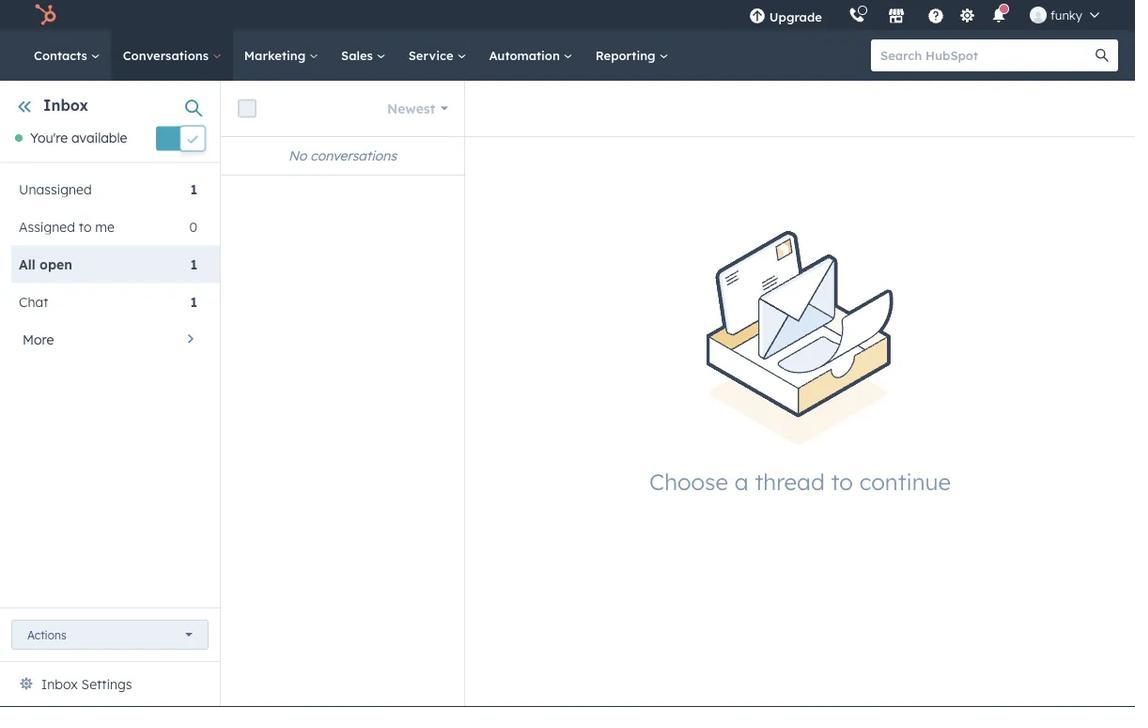 Task type: locate. For each thing, give the bounding box(es) containing it.
funky
[[1050, 7, 1083, 23]]

all
[[19, 256, 36, 272]]

you're available image
[[15, 135, 23, 142]]

1 for all open
[[190, 256, 197, 272]]

menu item
[[835, 0, 839, 30]]

unassigned
[[19, 181, 92, 197]]

help button
[[920, 0, 952, 30]]

to inside main content
[[831, 467, 853, 496]]

0 vertical spatial 1
[[190, 181, 197, 197]]

1 vertical spatial 1
[[190, 256, 197, 272]]

funky town image
[[1030, 7, 1047, 23]]

contacts
[[34, 47, 91, 63]]

all open
[[19, 256, 72, 272]]

inbox up you're available
[[43, 96, 88, 115]]

choose
[[649, 467, 728, 496]]

marketplaces button
[[877, 0, 916, 30]]

3 1 from the top
[[190, 294, 197, 310]]

open
[[40, 256, 72, 272]]

1
[[190, 181, 197, 197], [190, 256, 197, 272], [190, 294, 197, 310]]

inbox left settings
[[41, 677, 78, 693]]

inbox for inbox
[[43, 96, 88, 115]]

0 horizontal spatial to
[[79, 218, 92, 235]]

marketing
[[244, 47, 309, 63]]

to
[[79, 218, 92, 235], [831, 467, 853, 496]]

1 vertical spatial inbox
[[41, 677, 78, 693]]

upgrade
[[769, 9, 822, 24]]

funky button
[[1019, 0, 1111, 30]]

thread
[[755, 467, 825, 496]]

1 1 from the top
[[190, 181, 197, 197]]

to right thread
[[831, 467, 853, 496]]

choose a thread to continue main content
[[221, 81, 1135, 708]]

service
[[408, 47, 457, 63]]

0
[[189, 218, 197, 235]]

newest button
[[375, 90, 460, 127]]

inbox for inbox settings
[[41, 677, 78, 693]]

0 vertical spatial inbox
[[43, 96, 88, 115]]

to left me
[[79, 218, 92, 235]]

settings image
[[959, 8, 976, 25]]

menu
[[736, 0, 1113, 30]]

2 vertical spatial 1
[[190, 294, 197, 310]]

2 1 from the top
[[190, 256, 197, 272]]

1 vertical spatial to
[[831, 467, 853, 496]]

sales
[[341, 47, 376, 63]]

reporting
[[595, 47, 659, 63]]

1 horizontal spatial to
[[831, 467, 853, 496]]

no conversations
[[288, 148, 397, 164]]

search button
[[1086, 39, 1118, 71]]

inbox
[[43, 96, 88, 115], [41, 677, 78, 693]]

notifications button
[[983, 0, 1015, 30]]



Task type: vqa. For each thing, say whether or not it's contained in the screenshot.
Interactive chart image
no



Task type: describe. For each thing, give the bounding box(es) containing it.
available
[[71, 130, 127, 146]]

calling icon button
[[841, 3, 873, 27]]

hubspot link
[[23, 4, 70, 26]]

automation link
[[478, 30, 584, 81]]

calling icon image
[[848, 7, 865, 24]]

marketing link
[[233, 30, 330, 81]]

continue
[[859, 467, 951, 496]]

assigned to me
[[19, 218, 115, 235]]

settings link
[[956, 5, 979, 25]]

0 vertical spatial to
[[79, 218, 92, 235]]

conversations
[[123, 47, 212, 63]]

you're available
[[30, 130, 127, 146]]

choose a thread to continue
[[649, 467, 951, 496]]

menu containing funky
[[736, 0, 1113, 30]]

search image
[[1096, 49, 1109, 62]]

actions
[[27, 628, 66, 642]]

conversations
[[310, 148, 397, 164]]

service link
[[397, 30, 478, 81]]

conversations link
[[112, 30, 233, 81]]

Search HubSpot search field
[[871, 39, 1101, 71]]

settings
[[81, 677, 132, 693]]

me
[[95, 218, 115, 235]]

inbox settings link
[[41, 674, 132, 696]]

reporting link
[[584, 30, 680, 81]]

help image
[[927, 8, 944, 25]]

upgrade image
[[749, 8, 766, 25]]

notifications image
[[990, 8, 1007, 25]]

marketplaces image
[[888, 8, 905, 25]]

you're
[[30, 130, 68, 146]]

1 for chat
[[190, 294, 197, 310]]

a
[[735, 467, 749, 496]]

contacts link
[[23, 30, 112, 81]]

assigned
[[19, 218, 75, 235]]

actions button
[[11, 620, 209, 650]]

newest
[[387, 100, 435, 117]]

1 for unassigned
[[190, 181, 197, 197]]

more
[[23, 331, 54, 348]]

automation
[[489, 47, 564, 63]]

no
[[288, 148, 307, 164]]

inbox settings
[[41, 677, 132, 693]]

hubspot image
[[34, 4, 56, 26]]

chat
[[19, 294, 48, 310]]

sales link
[[330, 30, 397, 81]]



